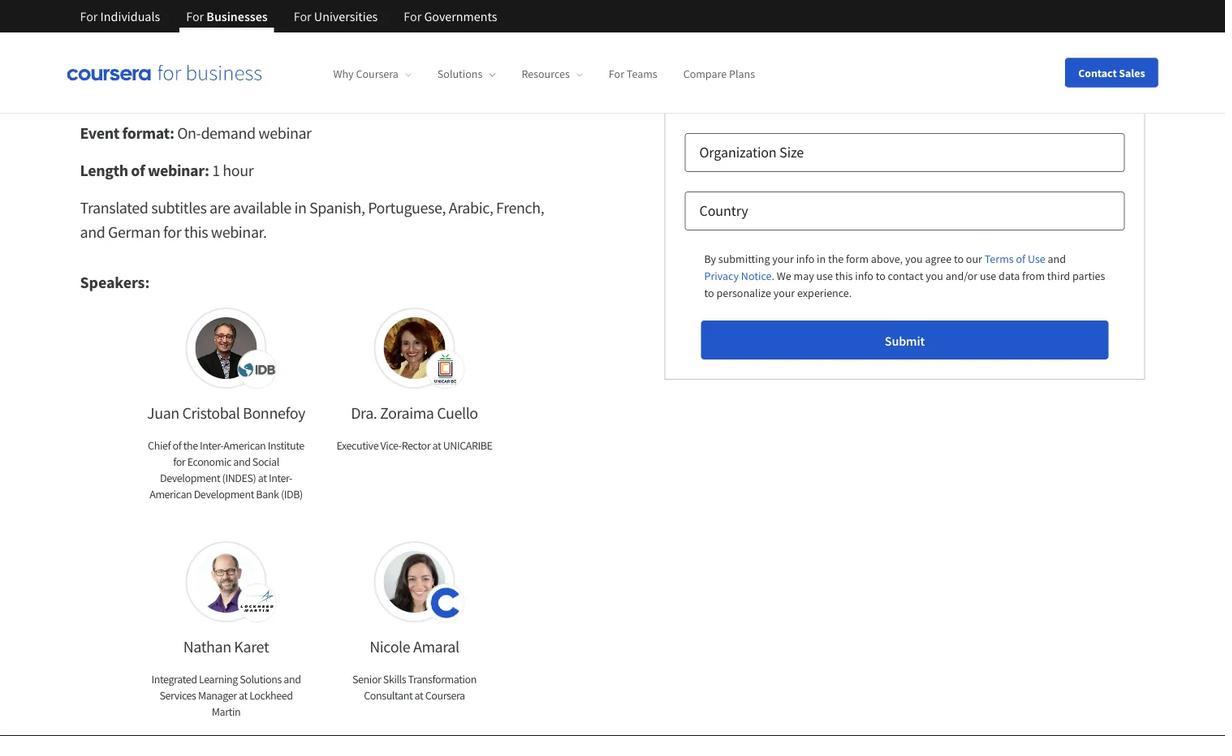 Task type: locate. For each thing, give the bounding box(es) containing it.
of right 'length'
[[131, 160, 145, 181]]

organization
[[699, 143, 777, 162]]

development down economic
[[160, 471, 220, 485]]

for left teams
[[609, 67, 624, 81]]

1 vertical spatial coursera
[[425, 688, 465, 703]]

sector
[[271, 13, 311, 33]]

and down translated
[[80, 222, 105, 242]]

1 vertical spatial you
[[926, 268, 943, 283]]

coursera
[[356, 67, 398, 81], [425, 688, 465, 703]]

for for individuals
[[80, 8, 98, 24]]

for down subtitles
[[163, 222, 181, 242]]

economic
[[187, 455, 231, 469]]

development
[[160, 471, 220, 485], [194, 487, 254, 502]]

you
[[905, 251, 923, 266], [926, 268, 943, 283]]

for for governments
[[404, 8, 422, 24]]

personalize
[[716, 285, 771, 300]]

1 vertical spatial event
[[80, 123, 119, 143]]

and inside how public- and private-sector leaders are partnering together to prioritize skills development
[[193, 13, 218, 33]]

0 vertical spatial your
[[772, 251, 794, 266]]

for individuals
[[80, 8, 160, 24]]

this inside the translated subtitles are available in spanish, portuguese, arabic, french, and german for this webinar.
[[184, 222, 208, 242]]

use
[[816, 268, 833, 283], [980, 268, 996, 283]]

0 vertical spatial for
[[163, 222, 181, 242]]

our
[[966, 251, 982, 266]]

1 horizontal spatial of
[[172, 438, 181, 453]]

for left the how
[[80, 8, 98, 24]]

1 vertical spatial solutions
[[240, 672, 282, 687]]

this down form
[[835, 268, 853, 283]]

are up webinar. at the left top of page
[[209, 198, 230, 218]]

of
[[131, 160, 145, 181], [172, 438, 181, 453]]

0 vertical spatial info
[[796, 251, 814, 266]]

of inside chief of the inter-american institute for economic and social development (indes) at inter- american development bank (idb)
[[172, 438, 181, 453]]

0 vertical spatial event
[[80, 72, 142, 105]]

to down above, in the right of the page
[[876, 268, 886, 283]]

in
[[294, 198, 306, 218], [817, 251, 826, 266]]

0 horizontal spatial info
[[796, 251, 814, 266]]

1 horizontal spatial use
[[980, 268, 996, 283]]

0 horizontal spatial inter-
[[200, 438, 223, 453]]

coursera right why
[[356, 67, 398, 81]]

2 event from the top
[[80, 123, 119, 143]]

services
[[159, 688, 196, 703]]

0 vertical spatial coursera
[[356, 67, 398, 81]]

are inside the translated subtitles are available in spanish, portuguese, arabic, french, and german for this webinar.
[[209, 198, 230, 218]]

at down the social
[[258, 471, 267, 485]]

universities
[[314, 8, 378, 24]]

solutions
[[437, 67, 483, 81], [240, 672, 282, 687]]

inter-
[[200, 438, 223, 453], [269, 471, 292, 485]]

submit
[[885, 333, 925, 349]]

you up contact
[[905, 251, 923, 266]]

1 vertical spatial of
[[172, 438, 181, 453]]

0 vertical spatial the
[[828, 251, 844, 266]]

in inside by submitting your info in the form above, you agree to our terms of use and privacy notice
[[817, 251, 826, 266]]

contact
[[1078, 65, 1117, 80]]

juan cristobal bonnefoy
[[147, 403, 305, 423]]

at inside "senior skills transformation consultant at coursera"
[[414, 688, 423, 703]]

use up experience. on the right top of page
[[816, 268, 833, 283]]

and inside chief of the inter-american institute for economic and social development (indes) at inter- american development bank (idb)
[[233, 455, 250, 469]]

at down transformation
[[414, 688, 423, 703]]

0 horizontal spatial to
[[517, 13, 531, 33]]

for up skills at the left top of page
[[186, 8, 204, 24]]

amaral
[[413, 637, 459, 657]]

hour
[[223, 160, 253, 181]]

use left data
[[980, 268, 996, 283]]

why coursera link
[[333, 67, 411, 81]]

0 horizontal spatial solutions
[[240, 672, 282, 687]]

in inside the translated subtitles are available in spanish, portuguese, arabic, french, and german for this webinar.
[[294, 198, 306, 218]]

1 horizontal spatial coursera
[[425, 688, 465, 703]]

of for the
[[172, 438, 181, 453]]

0 horizontal spatial use
[[816, 268, 833, 283]]

and up skills at the left top of page
[[193, 13, 218, 33]]

dra.
[[351, 403, 377, 423]]

2 vertical spatial to
[[704, 285, 714, 300]]

by
[[704, 251, 716, 266]]

nathan karet
[[183, 637, 269, 657]]

data
[[999, 268, 1020, 283]]

the left form
[[828, 251, 844, 266]]

third
[[1047, 268, 1070, 283]]

rector
[[402, 438, 430, 453]]

development down (indes)
[[194, 487, 254, 502]]

inter- up (idb)
[[269, 471, 292, 485]]

together
[[459, 13, 514, 33]]

1 vertical spatial the
[[183, 438, 198, 453]]

your down . we
[[773, 285, 795, 300]]

american
[[223, 438, 266, 453], [150, 487, 192, 502]]

coursera inside "senior skills transformation consultant at coursera"
[[425, 688, 465, 703]]

teams
[[627, 67, 657, 81]]

the
[[828, 251, 844, 266], [183, 438, 198, 453]]

and
[[193, 13, 218, 33], [80, 222, 105, 242], [1048, 251, 1066, 266], [233, 455, 250, 469], [284, 672, 301, 687]]

consultant
[[364, 688, 413, 703]]

0 vertical spatial are
[[364, 13, 385, 33]]

0 vertical spatial american
[[223, 438, 266, 453]]

1 horizontal spatial the
[[828, 251, 844, 266]]

1 vertical spatial are
[[209, 198, 230, 218]]

1 horizontal spatial in
[[817, 251, 826, 266]]

public-
[[145, 13, 190, 33]]

1 vertical spatial for
[[173, 455, 185, 469]]

for for businesses
[[186, 8, 204, 24]]

you inside . we may use this info to contact you and/or use data from third parties to personalize your experience.
[[926, 268, 943, 283]]

info
[[796, 251, 814, 266], [855, 268, 873, 283]]

0 vertical spatial solutions
[[437, 67, 483, 81]]

submitting
[[718, 251, 770, 266]]

0 vertical spatial to
[[517, 13, 531, 33]]

the up economic
[[183, 438, 198, 453]]

solutions link
[[437, 67, 496, 81]]

0 vertical spatial this
[[184, 222, 208, 242]]

for left leaders
[[294, 8, 311, 24]]

subtitles
[[151, 198, 207, 218]]

for left governments
[[404, 8, 422, 24]]

integrated learning solutions and services manager at lockheed martin
[[151, 672, 301, 719]]

at up the martin
[[239, 688, 247, 703]]

(indes)
[[222, 471, 256, 485]]

1 horizontal spatial you
[[926, 268, 943, 283]]

for
[[163, 222, 181, 242], [173, 455, 185, 469]]

info inside . we may use this info to contact you and/or use data from third parties to personalize your experience.
[[855, 268, 873, 283]]

info down form
[[855, 268, 873, 283]]

0 horizontal spatial in
[[294, 198, 306, 218]]

translated subtitles are available in spanish, portuguese, arabic, french, and german for this webinar.
[[80, 198, 544, 242]]

executive vice-rector at unicaribe
[[336, 438, 492, 453]]

american up the social
[[223, 438, 266, 453]]

1 event from the top
[[80, 72, 142, 105]]

for for universities
[[294, 8, 311, 24]]

0 horizontal spatial are
[[209, 198, 230, 218]]

in up experience. on the right top of page
[[817, 251, 826, 266]]

0 horizontal spatial this
[[184, 222, 208, 242]]

0 vertical spatial of
[[131, 160, 145, 181]]

terms of
[[985, 251, 1025, 266]]

event up 'length'
[[80, 123, 119, 143]]

compare plans
[[683, 67, 755, 81]]

0 horizontal spatial the
[[183, 438, 198, 453]]

solutions down together
[[437, 67, 483, 81]]

bank
[[256, 487, 279, 502]]

inter- up economic
[[200, 438, 223, 453]]

to right together
[[517, 13, 531, 33]]

solutions inside integrated learning solutions and services manager at lockheed martin
[[240, 672, 282, 687]]

and up (indes)
[[233, 455, 250, 469]]

to down privacy notice at the right
[[704, 285, 714, 300]]

contact sales
[[1078, 65, 1145, 80]]

for inside chief of the inter-american institute for economic and social development (indes) at inter- american development bank (idb)
[[173, 455, 185, 469]]

0 horizontal spatial you
[[905, 251, 923, 266]]

karet
[[234, 637, 269, 657]]

event down prioritize
[[80, 72, 142, 105]]

1 horizontal spatial are
[[364, 13, 385, 33]]

info up 'may'
[[796, 251, 814, 266]]

solutions up the lockheed
[[240, 672, 282, 687]]

and up the lockheed
[[284, 672, 301, 687]]

1 vertical spatial your
[[773, 285, 795, 300]]

1 vertical spatial info
[[855, 268, 873, 283]]

. we may use this info to contact you and/or use data from third parties to personalize your experience.
[[704, 268, 1105, 300]]

the inside by submitting your info in the form above, you agree to our terms of use and privacy notice
[[828, 251, 844, 266]]

(idb)
[[281, 487, 303, 502]]

american down chief
[[150, 487, 192, 502]]

in left "spanish,"
[[294, 198, 306, 218]]

0 vertical spatial inter-
[[200, 438, 223, 453]]

0 horizontal spatial american
[[150, 487, 192, 502]]

1 vertical spatial this
[[835, 268, 853, 283]]

resources
[[521, 67, 570, 81]]

1 horizontal spatial solutions
[[437, 67, 483, 81]]

privacy notice link
[[704, 267, 772, 284]]

for left economic
[[173, 455, 185, 469]]

your inside . we may use this info to contact you and/or use data from third parties to personalize your experience.
[[773, 285, 795, 300]]

are
[[364, 13, 385, 33], [209, 198, 230, 218]]

1 horizontal spatial info
[[855, 268, 873, 283]]

this down subtitles
[[184, 222, 208, 242]]

in for the
[[817, 251, 826, 266]]

1 use from the left
[[816, 268, 833, 283]]

0 horizontal spatial coursera
[[356, 67, 398, 81]]

coursera down transformation
[[425, 688, 465, 703]]

prioritize
[[112, 37, 171, 57]]

are right leaders
[[364, 13, 385, 33]]

0 vertical spatial you
[[905, 251, 923, 266]]

may
[[794, 268, 814, 283]]

you down agree to
[[926, 268, 943, 283]]

the inside chief of the inter-american institute for economic and social development (indes) at inter- american development bank (idb)
[[183, 438, 198, 453]]

your up . we
[[772, 251, 794, 266]]

1
[[212, 160, 220, 181]]

2 horizontal spatial to
[[876, 268, 886, 283]]

0 vertical spatial development
[[160, 471, 220, 485]]

partnering
[[388, 13, 456, 33]]

1 horizontal spatial this
[[835, 268, 853, 283]]

nicole amaral
[[370, 637, 459, 657]]

this
[[184, 222, 208, 242], [835, 268, 853, 283]]

to
[[517, 13, 531, 33], [876, 268, 886, 283], [704, 285, 714, 300]]

event for event details:
[[80, 72, 142, 105]]

of right chief
[[172, 438, 181, 453]]

parties
[[1072, 268, 1105, 283]]

0 vertical spatial in
[[294, 198, 306, 218]]

and up "third"
[[1048, 251, 1066, 266]]

on-
[[177, 123, 201, 143]]

1 vertical spatial inter-
[[269, 471, 292, 485]]

experience.
[[797, 285, 852, 300]]

1 horizontal spatial to
[[704, 285, 714, 300]]

skills
[[383, 672, 406, 687]]

1 vertical spatial in
[[817, 251, 826, 266]]

0 horizontal spatial of
[[131, 160, 145, 181]]

country
[[699, 202, 748, 220]]

integrated
[[151, 672, 197, 687]]



Task type: vqa. For each thing, say whether or not it's contained in the screenshot.
1st & from the left
no



Task type: describe. For each thing, give the bounding box(es) containing it.
and/or
[[946, 268, 977, 283]]

agree to
[[925, 251, 964, 266]]

in for spanish,
[[294, 198, 306, 218]]

cristobal
[[182, 403, 240, 423]]

leaders
[[314, 13, 361, 33]]

to inside how public- and private-sector leaders are partnering together to prioritize skills development
[[517, 13, 531, 33]]

for teams link
[[609, 67, 657, 81]]

your inside by submitting your info in the form above, you agree to our terms of use and privacy notice
[[772, 251, 794, 266]]

event for event format: on-demand webinar
[[80, 123, 119, 143]]

and inside the translated subtitles are available in spanish, portuguese, arabic, french, and german for this webinar.
[[80, 222, 105, 242]]

manager
[[198, 688, 237, 703]]

for teams
[[609, 67, 657, 81]]

function
[[725, 26, 778, 45]]

details:
[[146, 72, 227, 105]]

senior
[[352, 672, 381, 687]]

1 vertical spatial american
[[150, 487, 192, 502]]

juan
[[147, 403, 179, 423]]

at inside chief of the inter-american institute for economic and social development (indes) at inter- american development bank (idb)
[[258, 471, 267, 485]]

social
[[252, 455, 279, 469]]

vice-
[[380, 438, 402, 453]]

contact
[[888, 268, 923, 283]]

lockheed
[[249, 688, 293, 703]]

for universities
[[294, 8, 378, 24]]

available
[[233, 198, 291, 218]]

job
[[699, 26, 722, 45]]

event details:
[[80, 72, 227, 105]]

translated
[[80, 198, 148, 218]]

length of webinar: 1 hour
[[80, 160, 253, 181]]

. we
[[772, 268, 791, 283]]

use
[[1028, 251, 1045, 266]]

and inside integrated learning solutions and services manager at lockheed martin
[[284, 672, 301, 687]]

portuguese,
[[368, 198, 446, 218]]

speakers:
[[80, 272, 150, 293]]

of for webinar:
[[131, 160, 145, 181]]

skills
[[173, 37, 205, 57]]

zoraima
[[380, 403, 434, 423]]

by submitting your info in the form above, you agree to our terms of use and privacy notice
[[704, 251, 1068, 283]]

submit button
[[701, 321, 1109, 360]]

spanish,
[[309, 198, 365, 218]]

individuals
[[100, 8, 160, 24]]

german
[[108, 222, 160, 242]]

plans
[[729, 67, 755, 81]]

french,
[[496, 198, 544, 218]]

1 vertical spatial to
[[876, 268, 886, 283]]

nathan
[[183, 637, 231, 657]]

why coursera
[[333, 67, 398, 81]]

cuello
[[437, 403, 478, 423]]

1 horizontal spatial american
[[223, 438, 266, 453]]

compare plans link
[[683, 67, 755, 81]]

are inside how public- and private-sector leaders are partnering together to prioritize skills development
[[364, 13, 385, 33]]

sales
[[1119, 65, 1145, 80]]

at right rector
[[432, 438, 441, 453]]

institute
[[268, 438, 304, 453]]

learning
[[199, 672, 238, 687]]

contact sales button
[[1065, 58, 1158, 87]]

job function
[[699, 26, 778, 45]]

transformation
[[408, 672, 476, 687]]

for businesses
[[186, 8, 268, 24]]

at inside integrated learning solutions and services manager at lockheed martin
[[239, 688, 247, 703]]

size
[[779, 143, 804, 162]]

coursera for business image
[[67, 64, 262, 81]]

info inside by submitting your info in the form above, you agree to our terms of use and privacy notice
[[796, 251, 814, 266]]

compare
[[683, 67, 727, 81]]

privacy notice
[[704, 268, 772, 283]]

you inside by submitting your info in the form above, you agree to our terms of use and privacy notice
[[905, 251, 923, 266]]

above,
[[871, 251, 903, 266]]

form
[[846, 251, 869, 266]]

martin
[[212, 705, 240, 719]]

unicaribe
[[443, 438, 492, 453]]

from
[[1022, 268, 1045, 283]]

for governments
[[404, 8, 497, 24]]

webinar
[[258, 123, 311, 143]]

for inside the translated subtitles are available in spanish, portuguese, arabic, french, and german for this webinar.
[[163, 222, 181, 242]]

this inside . we may use this info to contact you and/or use data from third parties to personalize your experience.
[[835, 268, 853, 283]]

private-
[[221, 13, 271, 33]]

chief of the inter-american institute for economic and social development (indes) at inter- american development bank (idb)
[[148, 438, 304, 502]]

organization size
[[699, 143, 804, 162]]

arabic,
[[449, 198, 493, 218]]

nicole
[[370, 637, 410, 657]]

event format: on-demand webinar
[[80, 123, 311, 143]]

how
[[112, 13, 142, 33]]

and inside by submitting your info in the form above, you agree to our terms of use and privacy notice
[[1048, 251, 1066, 266]]

dra. zoraima cuello
[[351, 403, 478, 423]]

terms of use link
[[985, 250, 1045, 267]]

Phone Number telephone field
[[685, 75, 1125, 114]]

length
[[80, 160, 128, 181]]

demand
[[201, 123, 255, 143]]

1 vertical spatial development
[[194, 487, 254, 502]]

1 horizontal spatial inter-
[[269, 471, 292, 485]]

2 use from the left
[[980, 268, 996, 283]]

how public- and private-sector leaders are partnering together to prioritize skills development
[[112, 13, 531, 57]]

governments
[[424, 8, 497, 24]]

chief
[[148, 438, 171, 453]]

banner navigation
[[67, 0, 510, 32]]

why
[[333, 67, 354, 81]]



